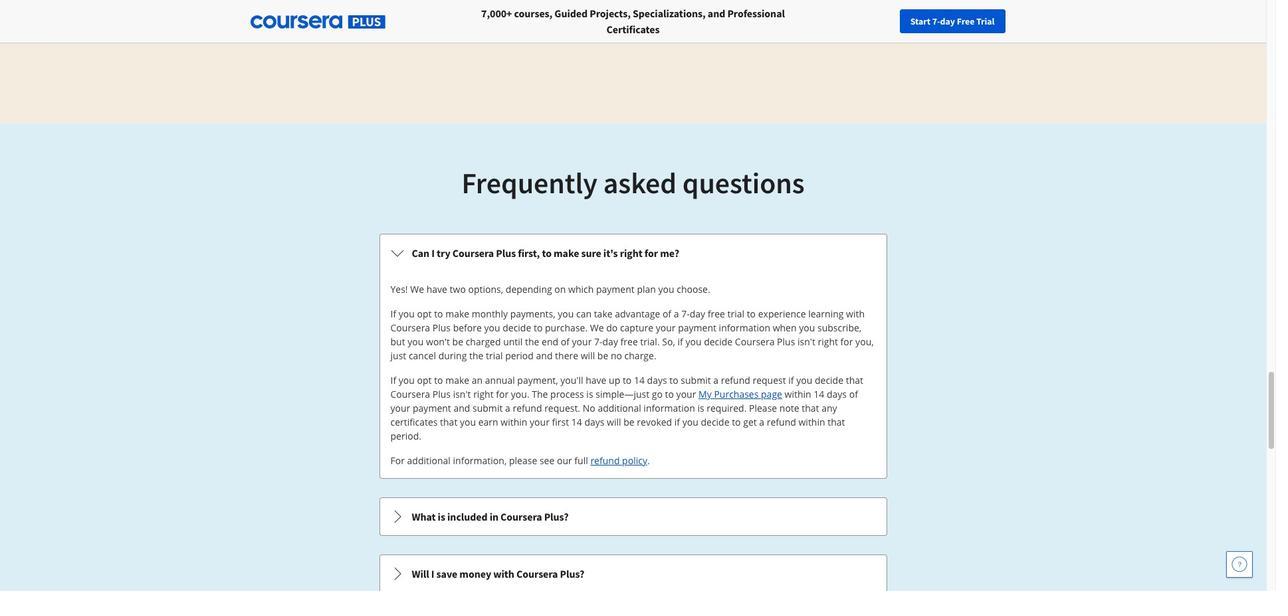 Task type: locate. For each thing, give the bounding box(es) containing it.
7- inside button
[[932, 15, 940, 27]]

0 horizontal spatial have
[[427, 283, 447, 296]]

0 horizontal spatial trial
[[486, 350, 503, 362]]

1 if from the top
[[390, 308, 396, 320]]

be left revoked
[[624, 416, 635, 429]]

2 opt from the top
[[417, 374, 432, 387]]

you up the note
[[796, 374, 812, 387]]

page
[[761, 388, 782, 401]]

1 vertical spatial is
[[697, 402, 704, 415]]

right right it's on the top
[[620, 247, 643, 260]]

additional
[[598, 402, 641, 415], [407, 455, 451, 467]]

is up no
[[586, 388, 593, 401]]

1 horizontal spatial days
[[647, 374, 667, 387]]

0 horizontal spatial isn't
[[453, 388, 471, 401]]

2 vertical spatial and
[[454, 402, 470, 415]]

right down an
[[473, 388, 494, 401]]

with inside dropdown button
[[493, 568, 514, 581]]

payment up "certificates"
[[413, 402, 451, 415]]

and
[[708, 7, 725, 20], [536, 350, 553, 362], [454, 402, 470, 415]]

of down you,
[[849, 388, 858, 401]]

1 horizontal spatial will
[[607, 416, 621, 429]]

2 vertical spatial payment
[[413, 402, 451, 415]]

will i save money with coursera plus?
[[412, 568, 584, 581]]

opt down cancel
[[417, 374, 432, 387]]

1 vertical spatial with
[[493, 568, 514, 581]]

information inside if you opt to make monthly payments, you can take advantage of a 7-day free trial to experience learning with coursera plus before you decide to purchase. we do capture your payment information when you subscribe, but you won't be charged until the end of your 7-day free trial. so, if you decide coursera plus isn't right for you, just cancel during the trial period and there will be no charge.
[[719, 322, 770, 334]]

0 vertical spatial 7-
[[932, 15, 940, 27]]

submit
[[681, 374, 711, 387], [473, 402, 503, 415]]

1 horizontal spatial isn't
[[798, 336, 815, 348]]

1 vertical spatial opt
[[417, 374, 432, 387]]

to
[[542, 247, 552, 260], [434, 308, 443, 320], [747, 308, 756, 320], [534, 322, 543, 334], [434, 374, 443, 387], [623, 374, 632, 387], [670, 374, 678, 387], [665, 388, 674, 401], [732, 416, 741, 429]]

information,
[[453, 455, 507, 467]]

right
[[620, 247, 643, 260], [818, 336, 838, 348], [473, 388, 494, 401]]

charge.
[[625, 350, 656, 362]]

0 vertical spatial and
[[708, 7, 725, 20]]

payment,
[[517, 374, 558, 387]]

submit up the earn
[[473, 402, 503, 415]]

2 horizontal spatial for
[[841, 336, 853, 348]]

you,
[[855, 336, 874, 348]]

1 vertical spatial day
[[690, 308, 705, 320]]

the down charged
[[469, 350, 483, 362]]

1 vertical spatial if
[[390, 374, 396, 387]]

new
[[1021, 15, 1039, 27]]

if you opt to make monthly payments, you can take advantage of a 7-day free trial to experience learning with coursera plus before you decide to purchase. we do capture your payment information when you subscribe, but you won't be charged until the end of your 7-day free trial. so, if you decide coursera plus isn't right for you, just cancel during the trial period and there will be no charge.
[[390, 308, 874, 362]]

for inside if you opt to make monthly payments, you can take advantage of a 7-day free trial to experience learning with coursera plus before you decide to purchase. we do capture your payment information when you subscribe, but you won't be charged until the end of your 7-day free trial. so, if you decide coursera plus isn't right for you, just cancel during the trial period and there will be no charge.
[[841, 336, 853, 348]]

1 vertical spatial 7-
[[681, 308, 690, 320]]

7-
[[932, 15, 940, 27], [681, 308, 690, 320], [594, 336, 603, 348]]

2 horizontal spatial day
[[940, 15, 955, 27]]

if down yes!
[[390, 308, 396, 320]]

we right yes!
[[410, 283, 424, 296]]

1 horizontal spatial with
[[846, 308, 865, 320]]

additional right for
[[407, 455, 451, 467]]

1 vertical spatial submit
[[473, 402, 503, 415]]

can i try coursera plus first, to make sure it's right for me? button
[[380, 235, 886, 272]]

get
[[743, 416, 757, 429]]

you right so,
[[686, 336, 702, 348]]

1 opt from the top
[[417, 308, 432, 320]]

within down any
[[799, 416, 825, 429]]

be
[[452, 336, 463, 348], [597, 350, 608, 362], [624, 416, 635, 429]]

0 vertical spatial opt
[[417, 308, 432, 320]]

opt inside if you opt to make monthly payments, you can take advantage of a 7-day free trial to experience learning with coursera plus before you decide to purchase. we do capture your payment information when you subscribe, but you won't be charged until the end of your 7-day free trial. so, if you decide coursera plus isn't right for you, just cancel during the trial period and there will be no charge.
[[417, 308, 432, 320]]

plus? inside what is included in coursera plus? dropdown button
[[544, 510, 569, 524]]

money
[[460, 568, 491, 581]]

information down experience
[[719, 322, 770, 334]]

free down the choose.
[[708, 308, 725, 320]]

you down just
[[399, 374, 415, 387]]

will i save money with coursera plus? button
[[380, 556, 886, 592]]

1 vertical spatial right
[[818, 336, 838, 348]]

2 if from the top
[[390, 374, 396, 387]]

start 7-day free trial button
[[900, 9, 1005, 33]]

experience
[[758, 308, 806, 320]]

day inside button
[[940, 15, 955, 27]]

1 horizontal spatial and
[[536, 350, 553, 362]]

2 vertical spatial 7-
[[594, 336, 603, 348]]

projects,
[[590, 7, 631, 20]]

plus up "certificates"
[[433, 388, 451, 401]]

0 vertical spatial 14
[[634, 374, 645, 387]]

2 vertical spatial if
[[675, 416, 680, 429]]

isn't down during
[[453, 388, 471, 401]]

what is included in coursera plus?
[[412, 510, 569, 524]]

1 horizontal spatial additional
[[598, 402, 641, 415]]

take
[[594, 308, 613, 320]]

decide up any
[[815, 374, 844, 387]]

2 vertical spatial be
[[624, 416, 635, 429]]

we
[[410, 283, 424, 296], [590, 322, 604, 334]]

first
[[552, 416, 569, 429]]

be inside within 14 days of your payment and submit a refund request. no additional information is required. please note that any certificates that you earn within your first 14 days will be revoked if you decide to get a refund within that period.
[[624, 416, 635, 429]]

0 vertical spatial information
[[719, 322, 770, 334]]

for left me?
[[645, 247, 658, 260]]

for
[[645, 247, 658, 260], [841, 336, 853, 348], [496, 388, 509, 401]]

make left sure
[[554, 247, 579, 260]]

1 vertical spatial trial
[[486, 350, 503, 362]]

our
[[557, 455, 572, 467]]

2 horizontal spatial right
[[818, 336, 838, 348]]

no
[[611, 350, 622, 362]]

your
[[1002, 15, 1019, 27], [656, 322, 676, 334], [572, 336, 592, 348], [676, 388, 696, 401], [390, 402, 410, 415], [530, 416, 550, 429]]

0 vertical spatial plus?
[[544, 510, 569, 524]]

choose.
[[677, 283, 710, 296]]

i for will
[[431, 568, 434, 581]]

i left 'try'
[[431, 247, 435, 260]]

2 horizontal spatial 7-
[[932, 15, 940, 27]]

if inside the if you opt to make an annual payment, you'll have up to 14 days to submit a refund request if you decide that coursera plus isn't right for you. the process is simple—just go to your
[[390, 374, 396, 387]]

you
[[658, 283, 674, 296], [399, 308, 415, 320], [558, 308, 574, 320], [484, 322, 500, 334], [799, 322, 815, 334], [408, 336, 424, 348], [686, 336, 702, 348], [399, 374, 415, 387], [796, 374, 812, 387], [460, 416, 476, 429], [682, 416, 698, 429]]

1 vertical spatial will
[[607, 416, 621, 429]]

is down my
[[697, 402, 704, 415]]

will
[[581, 350, 595, 362], [607, 416, 621, 429]]

decide inside the if you opt to make an annual payment, you'll have up to 14 days to submit a refund request if you decide that coursera plus isn't right for you. the process is simple—just go to your
[[815, 374, 844, 387]]

your left my
[[676, 388, 696, 401]]

to right the go at the right bottom of page
[[665, 388, 674, 401]]

will down 'simple—just'
[[607, 416, 621, 429]]

1 vertical spatial and
[[536, 350, 553, 362]]

to left get
[[732, 416, 741, 429]]

to up won't
[[434, 308, 443, 320]]

1 horizontal spatial free
[[708, 308, 725, 320]]

a up so,
[[674, 308, 679, 320]]

0 vertical spatial of
[[663, 308, 671, 320]]

i inside dropdown button
[[431, 568, 434, 581]]

if
[[678, 336, 683, 348], [789, 374, 794, 387], [675, 416, 680, 429]]

0 vertical spatial free
[[708, 308, 725, 320]]

with up subscribe,
[[846, 308, 865, 320]]

opt for before
[[417, 308, 432, 320]]

0 horizontal spatial with
[[493, 568, 514, 581]]

0 vertical spatial for
[[645, 247, 658, 260]]

1 horizontal spatial have
[[586, 374, 606, 387]]

start
[[910, 15, 931, 27]]

payment down the choose.
[[678, 322, 716, 334]]

14 inside the if you opt to make an annual payment, you'll have up to 14 days to submit a refund request if you decide that coursera plus isn't right for you. the process is simple—just go to your
[[634, 374, 645, 387]]

free down 'capture'
[[621, 336, 638, 348]]

will
[[412, 568, 429, 581]]

can i try coursera plus first, to make sure it's right for me?
[[412, 247, 679, 260]]

period
[[505, 350, 534, 362]]

plus? inside 'will i save money with coursera plus?' dropdown button
[[560, 568, 584, 581]]

find your new career link
[[976, 13, 1073, 30]]

additional down 'simple—just'
[[598, 402, 641, 415]]

if inside if you opt to make monthly payments, you can take advantage of a 7-day free trial to experience learning with coursera plus before you decide to purchase. we do capture your payment information when you subscribe, but you won't be charged until the end of your 7-day free trial. so, if you decide coursera plus isn't right for you, just cancel during the trial period and there will be no charge.
[[390, 308, 396, 320]]

isn't
[[798, 336, 815, 348], [453, 388, 471, 401]]

0 vertical spatial we
[[410, 283, 424, 296]]

of down purchase.
[[561, 336, 570, 348]]

to inside within 14 days of your payment and submit a refund request. no additional information is required. please note that any certificates that you earn within your first 14 days will be revoked if you decide to get a refund within that period.
[[732, 416, 741, 429]]

0 vertical spatial i
[[431, 247, 435, 260]]

days up the go at the right bottom of page
[[647, 374, 667, 387]]

with right 'money'
[[493, 568, 514, 581]]

i for can
[[431, 247, 435, 260]]

refund down you.
[[513, 402, 542, 415]]

0 horizontal spatial submit
[[473, 402, 503, 415]]

2 horizontal spatial 14
[[814, 388, 824, 401]]

0 vertical spatial is
[[586, 388, 593, 401]]

within up the note
[[785, 388, 811, 401]]

to right first, in the left top of the page
[[542, 247, 552, 260]]

make inside if you opt to make monthly payments, you can take advantage of a 7-day free trial to experience learning with coursera plus before you decide to purchase. we do capture your payment information when you subscribe, but you won't be charged until the end of your 7-day free trial. so, if you decide coursera plus isn't right for you, just cancel during the trial period and there will be no charge.
[[445, 308, 469, 320]]

opt up won't
[[417, 308, 432, 320]]

payment inside if you opt to make monthly payments, you can take advantage of a 7-day free trial to experience learning with coursera plus before you decide to purchase. we do capture your payment information when you subscribe, but you won't be charged until the end of your 7-day free trial. so, if you decide coursera plus isn't right for you, just cancel during the trial period and there will be no charge.
[[678, 322, 716, 334]]

do
[[606, 322, 618, 334]]

plus inside dropdown button
[[496, 247, 516, 260]]

i right will
[[431, 568, 434, 581]]

make inside the if you opt to make an annual payment, you'll have up to 14 days to submit a refund request if you decide that coursera plus isn't right for you. the process is simple—just go to your
[[445, 374, 469, 387]]

coursera right in
[[501, 510, 542, 524]]

day left the free
[[940, 15, 955, 27]]

1 vertical spatial 14
[[814, 388, 824, 401]]

refund
[[721, 374, 750, 387], [513, 402, 542, 415], [767, 416, 796, 429], [590, 455, 620, 467]]

won't
[[426, 336, 450, 348]]

payment
[[596, 283, 635, 296], [678, 322, 716, 334], [413, 402, 451, 415]]

the
[[525, 336, 539, 348], [469, 350, 483, 362]]

14 right first
[[571, 416, 582, 429]]

0 vertical spatial the
[[525, 336, 539, 348]]

help center image
[[1232, 557, 1248, 573]]

trial
[[727, 308, 744, 320], [486, 350, 503, 362]]

plus
[[496, 247, 516, 260], [433, 322, 451, 334], [777, 336, 795, 348], [433, 388, 451, 401]]

isn't inside the if you opt to make an annual payment, you'll have up to 14 days to submit a refund request if you decide that coursera plus isn't right for you. the process is simple—just go to your
[[453, 388, 471, 401]]

1 horizontal spatial payment
[[596, 283, 635, 296]]

2 vertical spatial for
[[496, 388, 509, 401]]

opt for coursera
[[417, 374, 432, 387]]

0 vertical spatial isn't
[[798, 336, 815, 348]]

and down during
[[454, 402, 470, 415]]

.
[[647, 455, 650, 467]]

payments,
[[510, 308, 555, 320]]

0 horizontal spatial free
[[621, 336, 638, 348]]

trial left experience
[[727, 308, 744, 320]]

can
[[576, 308, 592, 320]]

1 vertical spatial we
[[590, 322, 604, 334]]

0 horizontal spatial of
[[561, 336, 570, 348]]

make for annual
[[445, 374, 469, 387]]

which
[[568, 283, 594, 296]]

that down you,
[[846, 374, 863, 387]]

that left any
[[802, 402, 819, 415]]

that down any
[[828, 416, 845, 429]]

included
[[447, 510, 488, 524]]

will inside if you opt to make monthly payments, you can take advantage of a 7-day free trial to experience learning with coursera plus before you decide to purchase. we do capture your payment information when you subscribe, but you won't be charged until the end of your 7-day free trial. so, if you decide coursera plus isn't right for you, just cancel during the trial period and there will be no charge.
[[581, 350, 595, 362]]

decide down required.
[[701, 416, 730, 429]]

if right request at the right of page
[[789, 374, 794, 387]]

me?
[[660, 247, 679, 260]]

day down 'do'
[[603, 336, 618, 348]]

2 vertical spatial days
[[584, 416, 605, 429]]

1 vertical spatial for
[[841, 336, 853, 348]]

1 horizontal spatial information
[[719, 322, 770, 334]]

find your new career
[[983, 15, 1066, 27]]

2 horizontal spatial be
[[624, 416, 635, 429]]

days inside the if you opt to make an annual payment, you'll have up to 14 days to submit a refund request if you decide that coursera plus isn't right for you. the process is simple—just go to your
[[647, 374, 667, 387]]

1 horizontal spatial right
[[620, 247, 643, 260]]

make up before
[[445, 308, 469, 320]]

0 horizontal spatial and
[[454, 402, 470, 415]]

trial down charged
[[486, 350, 503, 362]]

if right so,
[[678, 336, 683, 348]]

of up so,
[[663, 308, 671, 320]]

1 horizontal spatial we
[[590, 322, 604, 334]]

for down 'annual'
[[496, 388, 509, 401]]

1 horizontal spatial submit
[[681, 374, 711, 387]]

1 vertical spatial days
[[827, 388, 847, 401]]

career
[[1041, 15, 1066, 27]]

1 vertical spatial have
[[586, 374, 606, 387]]

submit up my
[[681, 374, 711, 387]]

1 vertical spatial payment
[[678, 322, 716, 334]]

7- right start
[[932, 15, 940, 27]]

that
[[846, 374, 863, 387], [802, 402, 819, 415], [440, 416, 458, 429], [828, 416, 845, 429]]

first,
[[518, 247, 540, 260]]

depending
[[506, 283, 552, 296]]

list containing can i try coursera plus first, to make sure it's right for me?
[[378, 233, 888, 592]]

make for payments,
[[445, 308, 469, 320]]

7- down take
[[594, 336, 603, 348]]

list
[[378, 233, 888, 592]]

if inside within 14 days of your payment and submit a refund request. no additional information is required. please note that any certificates that you earn within your first 14 days will be revoked if you decide to get a refund within that period.
[[675, 416, 680, 429]]

0 horizontal spatial will
[[581, 350, 595, 362]]

1 vertical spatial be
[[597, 350, 608, 362]]

0 vertical spatial if
[[390, 308, 396, 320]]

save
[[436, 568, 457, 581]]

for inside the if you opt to make an annual payment, you'll have up to 14 days to submit a refund request if you decide that coursera plus isn't right for you. the process is simple—just go to your
[[496, 388, 509, 401]]

1 horizontal spatial of
[[663, 308, 671, 320]]

refund up purchases
[[721, 374, 750, 387]]

opt inside the if you opt to make an annual payment, you'll have up to 14 days to submit a refund request if you decide that coursera plus isn't right for you. the process is simple—just go to your
[[417, 374, 432, 387]]

payment up take
[[596, 283, 635, 296]]

refund inside the if you opt to make an annual payment, you'll have up to 14 days to submit a refund request if you decide that coursera plus isn't right for you. the process is simple—just go to your
[[721, 374, 750, 387]]

what
[[412, 510, 436, 524]]

have left the two
[[427, 283, 447, 296]]

1 vertical spatial make
[[445, 308, 469, 320]]

1 vertical spatial if
[[789, 374, 794, 387]]

your up so,
[[656, 322, 676, 334]]

2 vertical spatial make
[[445, 374, 469, 387]]

i inside dropdown button
[[431, 247, 435, 260]]

just
[[390, 350, 406, 362]]

1 vertical spatial the
[[469, 350, 483, 362]]

please
[[749, 402, 777, 415]]

7,000+ courses, guided projects, specializations, and professional certificates
[[481, 7, 785, 36]]

2 vertical spatial is
[[438, 510, 445, 524]]

revoked
[[637, 416, 672, 429]]

1 vertical spatial plus?
[[560, 568, 584, 581]]

if right revoked
[[675, 416, 680, 429]]

right inside dropdown button
[[620, 247, 643, 260]]

0 horizontal spatial information
[[644, 402, 695, 415]]

a down 'annual'
[[505, 402, 510, 415]]

coursera down "when"
[[735, 336, 775, 348]]

0 vertical spatial have
[[427, 283, 447, 296]]

purchase.
[[545, 322, 588, 334]]

0 horizontal spatial right
[[473, 388, 494, 401]]

1 horizontal spatial day
[[690, 308, 705, 320]]

opt
[[417, 308, 432, 320], [417, 374, 432, 387]]

decide inside within 14 days of your payment and submit a refund request. no additional information is required. please note that any certificates that you earn within your first 14 days will be revoked if you decide to get a refund within that period.
[[701, 416, 730, 429]]

2 horizontal spatial is
[[697, 402, 704, 415]]

learning
[[808, 308, 844, 320]]

yes!
[[390, 283, 408, 296]]

0 horizontal spatial payment
[[413, 402, 451, 415]]

your right find
[[1002, 15, 1019, 27]]

1 vertical spatial information
[[644, 402, 695, 415]]

14 up 'simple—just'
[[634, 374, 645, 387]]

you right "plan"
[[658, 283, 674, 296]]

2 horizontal spatial and
[[708, 7, 725, 20]]

note
[[780, 402, 799, 415]]

the
[[532, 388, 548, 401]]

2 vertical spatial day
[[603, 336, 618, 348]]

coursera right 'money'
[[516, 568, 558, 581]]

start 7-day free trial
[[910, 15, 995, 27]]

0 vertical spatial additional
[[598, 402, 641, 415]]

1 vertical spatial i
[[431, 568, 434, 581]]

information down the go at the right bottom of page
[[644, 402, 695, 415]]

plus up won't
[[433, 322, 451, 334]]

with
[[846, 308, 865, 320], [493, 568, 514, 581]]

2 vertical spatial 14
[[571, 416, 582, 429]]

0 horizontal spatial be
[[452, 336, 463, 348]]

that right "certificates"
[[440, 416, 458, 429]]

days
[[647, 374, 667, 387], [827, 388, 847, 401], [584, 416, 605, 429]]

1 horizontal spatial 14
[[634, 374, 645, 387]]

try
[[437, 247, 450, 260]]

if down just
[[390, 374, 396, 387]]

we left 'do'
[[590, 322, 604, 334]]

coursera plus image
[[250, 15, 385, 29]]

the left end
[[525, 336, 539, 348]]

is right what
[[438, 510, 445, 524]]

1 vertical spatial additional
[[407, 455, 451, 467]]

0 horizontal spatial the
[[469, 350, 483, 362]]

coursera right 'try'
[[452, 247, 494, 260]]

a up purchases
[[713, 374, 719, 387]]

None search field
[[183, 8, 502, 35]]

if inside if you opt to make monthly payments, you can take advantage of a 7-day free trial to experience learning with coursera plus before you decide to purchase. we do capture your payment information when you subscribe, but you won't be charged until the end of your 7-day free trial. so, if you decide coursera plus isn't right for you, just cancel during the trial period and there will be no charge.
[[678, 336, 683, 348]]

before
[[453, 322, 482, 334]]

for down subscribe,
[[841, 336, 853, 348]]

and inside within 14 days of your payment and submit a refund request. no additional information is required. please note that any certificates that you earn within your first 14 days will be revoked if you decide to get a refund within that period.
[[454, 402, 470, 415]]

0 vertical spatial days
[[647, 374, 667, 387]]

0 vertical spatial make
[[554, 247, 579, 260]]



Task type: vqa. For each thing, say whether or not it's contained in the screenshot.
your
yes



Task type: describe. For each thing, give the bounding box(es) containing it.
plan
[[637, 283, 656, 296]]

to right up
[[623, 374, 632, 387]]

specializations,
[[633, 7, 706, 20]]

additional inside within 14 days of your payment and submit a refund request. no additional information is required. please note that any certificates that you earn within your first 14 days will be revoked if you decide to get a refund within that period.
[[598, 402, 641, 415]]

policy
[[622, 455, 647, 467]]

my purchases page
[[699, 388, 782, 401]]

see
[[540, 455, 555, 467]]

isn't inside if you opt to make monthly payments, you can take advantage of a 7-day free trial to experience learning with coursera plus before you decide to purchase. we do capture your payment information when you subscribe, but you won't be charged until the end of your 7-day free trial. so, if you decide coursera plus isn't right for you, just cancel during the trial period and there will be no charge.
[[798, 336, 815, 348]]

if for if you opt to make an annual payment, you'll have up to 14 days to submit a refund request if you decide that coursera plus isn't right for you. the process is simple—just go to your
[[390, 374, 396, 387]]

we inside if you opt to make monthly payments, you can take advantage of a 7-day free trial to experience learning with coursera plus before you decide to purchase. we do capture your payment information when you subscribe, but you won't be charged until the end of your 7-day free trial. so, if you decide coursera plus isn't right for you, just cancel during the trial period and there will be no charge.
[[590, 322, 604, 334]]

0 horizontal spatial days
[[584, 416, 605, 429]]

will inside within 14 days of your payment and submit a refund request. no additional information is required. please note that any certificates that you earn within your first 14 days will be revoked if you decide to get a refund within that period.
[[607, 416, 621, 429]]

for inside dropdown button
[[645, 247, 658, 260]]

two
[[450, 283, 466, 296]]

in
[[490, 510, 499, 524]]

yes! we have two options, depending on which payment plan you choose.
[[390, 283, 710, 296]]

2 horizontal spatial days
[[827, 388, 847, 401]]

frequently
[[462, 165, 598, 201]]

you up purchase.
[[558, 308, 574, 320]]

decide up until
[[503, 322, 531, 334]]

payment inside within 14 days of your payment and submit a refund request. no additional information is required. please note that any certificates that you earn within your first 14 days will be revoked if you decide to get a refund within that period.
[[413, 402, 451, 415]]

can
[[412, 247, 429, 260]]

that inside the if you opt to make an annual payment, you'll have up to 14 days to submit a refund request if you decide that coursera plus isn't right for you. the process is simple—just go to your
[[846, 374, 863, 387]]

submit inside within 14 days of your payment and submit a refund request. no additional information is required. please note that any certificates that you earn within your first 14 days will be revoked if you decide to get a refund within that period.
[[473, 402, 503, 415]]

your inside the if you opt to make an annual payment, you'll have up to 14 days to submit a refund request if you decide that coursera plus isn't right for you. the process is simple—just go to your
[[676, 388, 696, 401]]

monthly
[[472, 308, 508, 320]]

request
[[753, 374, 786, 387]]

purchases
[[714, 388, 759, 401]]

refund down the note
[[767, 416, 796, 429]]

to down the payments,
[[534, 322, 543, 334]]

make inside dropdown button
[[554, 247, 579, 260]]

subscribe,
[[817, 322, 862, 334]]

capture
[[620, 322, 653, 334]]

my
[[699, 388, 712, 401]]

you right "when"
[[799, 322, 815, 334]]

request.
[[544, 402, 580, 415]]

to down so,
[[670, 374, 678, 387]]

sure
[[581, 247, 601, 260]]

questions
[[682, 165, 805, 201]]

options,
[[468, 283, 503, 296]]

plus down "when"
[[777, 336, 795, 348]]

you up cancel
[[408, 336, 424, 348]]

no
[[583, 402, 595, 415]]

1 horizontal spatial trial
[[727, 308, 744, 320]]

a right get
[[759, 416, 764, 429]]

coursera up but
[[390, 322, 430, 334]]

but
[[390, 336, 405, 348]]

advantage
[[615, 308, 660, 320]]

certificates
[[390, 416, 438, 429]]

decide right so,
[[704, 336, 733, 348]]

0 horizontal spatial additional
[[407, 455, 451, 467]]

coursera inside dropdown button
[[516, 568, 558, 581]]

your left first
[[530, 416, 550, 429]]

please
[[509, 455, 537, 467]]

an
[[472, 374, 483, 387]]

find
[[983, 15, 1000, 27]]

to down during
[[434, 374, 443, 387]]

your up there
[[572, 336, 592, 348]]

is inside within 14 days of your payment and submit a refund request. no additional information is required. please note that any certificates that you earn within your first 14 days will be revoked if you decide to get a refund within that period.
[[697, 402, 704, 415]]

required.
[[707, 402, 747, 415]]

you right revoked
[[682, 416, 698, 429]]

0 horizontal spatial day
[[603, 336, 618, 348]]

during
[[438, 350, 467, 362]]

0 vertical spatial payment
[[596, 283, 635, 296]]

free
[[957, 15, 975, 27]]

cancel
[[409, 350, 436, 362]]

1 horizontal spatial 7-
[[681, 308, 690, 320]]

what is included in coursera plus? button
[[380, 498, 886, 536]]

any
[[822, 402, 837, 415]]

1 vertical spatial of
[[561, 336, 570, 348]]

full
[[574, 455, 588, 467]]

and inside 7,000+ courses, guided projects, specializations, and professional certificates
[[708, 7, 725, 20]]

and inside if you opt to make monthly payments, you can take advantage of a 7-day free trial to experience learning with coursera plus before you decide to purchase. we do capture your payment information when you subscribe, but you won't be charged until the end of your 7-day free trial. so, if you decide coursera plus isn't right for you, just cancel during the trial period and there will be no charge.
[[536, 350, 553, 362]]

courses,
[[514, 7, 553, 20]]

to left experience
[[747, 308, 756, 320]]

with inside if you opt to make monthly payments, you can take advantage of a 7-day free trial to experience learning with coursera plus before you decide to purchase. we do capture your payment information when you subscribe, but you won't be charged until the end of your 7-day free trial. so, if you decide coursera plus isn't right for you, just cancel during the trial period and there will be no charge.
[[846, 308, 865, 320]]

there
[[555, 350, 578, 362]]

within right the earn
[[501, 416, 527, 429]]

7,000+
[[481, 7, 512, 20]]

annual
[[485, 374, 515, 387]]

you down monthly
[[484, 322, 500, 334]]

you down yes!
[[399, 308, 415, 320]]

is inside the if you opt to make an annual payment, you'll have up to 14 days to submit a refund request if you decide that coursera plus isn't right for you. the process is simple—just go to your
[[586, 388, 593, 401]]

for additional information, please see our full refund policy .
[[390, 455, 650, 467]]

my purchases page link
[[699, 388, 782, 401]]

so,
[[662, 336, 675, 348]]

coursera inside the if you opt to make an annual payment, you'll have up to 14 days to submit a refund request if you decide that coursera plus isn't right for you. the process is simple—just go to your
[[390, 388, 430, 401]]

on
[[555, 283, 566, 296]]

refund policy link
[[590, 455, 647, 467]]

1 vertical spatial free
[[621, 336, 638, 348]]

go
[[652, 388, 663, 401]]

asked
[[603, 165, 677, 201]]

submit inside the if you opt to make an annual payment, you'll have up to 14 days to submit a refund request if you decide that coursera plus isn't right for you. the process is simple—just go to your
[[681, 374, 711, 387]]

you.
[[511, 388, 529, 401]]

information inside within 14 days of your payment and submit a refund request. no additional information is required. please note that any certificates that you earn within your first 14 days will be revoked if you decide to get a refund within that period.
[[644, 402, 695, 415]]

up
[[609, 374, 620, 387]]

if for if you opt to make monthly payments, you can take advantage of a 7-day free trial to experience learning with coursera plus before you decide to purchase. we do capture your payment information when you subscribe, but you won't be charged until the end of your 7-day free trial. so, if you decide coursera plus isn't right for you, just cancel during the trial period and there will be no charge.
[[390, 308, 396, 320]]

within 14 days of your payment and submit a refund request. no additional information is required. please note that any certificates that you earn within your first 14 days will be revoked if you decide to get a refund within that period.
[[390, 388, 858, 443]]

0 horizontal spatial we
[[410, 283, 424, 296]]

period.
[[390, 430, 421, 443]]

frequently asked questions
[[462, 165, 805, 201]]

you'll
[[560, 374, 583, 387]]

until
[[503, 336, 523, 348]]

of inside within 14 days of your payment and submit a refund request. no additional information is required. please note that any certificates that you earn within your first 14 days will be revoked if you decide to get a refund within that period.
[[849, 388, 858, 401]]

if inside the if you opt to make an annual payment, you'll have up to 14 days to submit a refund request if you decide that coursera plus isn't right for you. the process is simple—just go to your
[[789, 374, 794, 387]]

process
[[550, 388, 584, 401]]

plus inside the if you opt to make an annual payment, you'll have up to 14 days to submit a refund request if you decide that coursera plus isn't right for you. the process is simple—just go to your
[[433, 388, 451, 401]]

your up "certificates"
[[390, 402, 410, 415]]

to inside dropdown button
[[542, 247, 552, 260]]

is inside dropdown button
[[438, 510, 445, 524]]

if you opt to make an annual payment, you'll have up to 14 days to submit a refund request if you decide that coursera plus isn't right for you. the process is simple—just go to your
[[390, 374, 863, 401]]

0 vertical spatial be
[[452, 336, 463, 348]]

trial.
[[640, 336, 660, 348]]

simple—just
[[596, 388, 649, 401]]

certificates
[[607, 23, 660, 36]]

right inside the if you opt to make an annual payment, you'll have up to 14 days to submit a refund request if you decide that coursera plus isn't right for you. the process is simple—just go to your
[[473, 388, 494, 401]]

have inside the if you opt to make an annual payment, you'll have up to 14 days to submit a refund request if you decide that coursera plus isn't right for you. the process is simple—just go to your
[[586, 374, 606, 387]]

right inside if you opt to make monthly payments, you can take advantage of a 7-day free trial to experience learning with coursera plus before you decide to purchase. we do capture your payment information when you subscribe, but you won't be charged until the end of your 7-day free trial. so, if you decide coursera plus isn't right for you, just cancel during the trial period and there will be no charge.
[[818, 336, 838, 348]]

professional
[[727, 7, 785, 20]]

refund right full
[[590, 455, 620, 467]]

earn
[[478, 416, 498, 429]]

1 horizontal spatial the
[[525, 336, 539, 348]]

end
[[542, 336, 558, 348]]

trial
[[976, 15, 995, 27]]

a inside if you opt to make monthly payments, you can take advantage of a 7-day free trial to experience learning with coursera plus before you decide to purchase. we do capture your payment information when you subscribe, but you won't be charged until the end of your 7-day free trial. so, if you decide coursera plus isn't right for you, just cancel during the trial period and there will be no charge.
[[674, 308, 679, 320]]

you left the earn
[[460, 416, 476, 429]]

a inside the if you opt to make an annual payment, you'll have up to 14 days to submit a refund request if you decide that coursera plus isn't right for you. the process is simple—just go to your
[[713, 374, 719, 387]]

1 horizontal spatial be
[[597, 350, 608, 362]]



